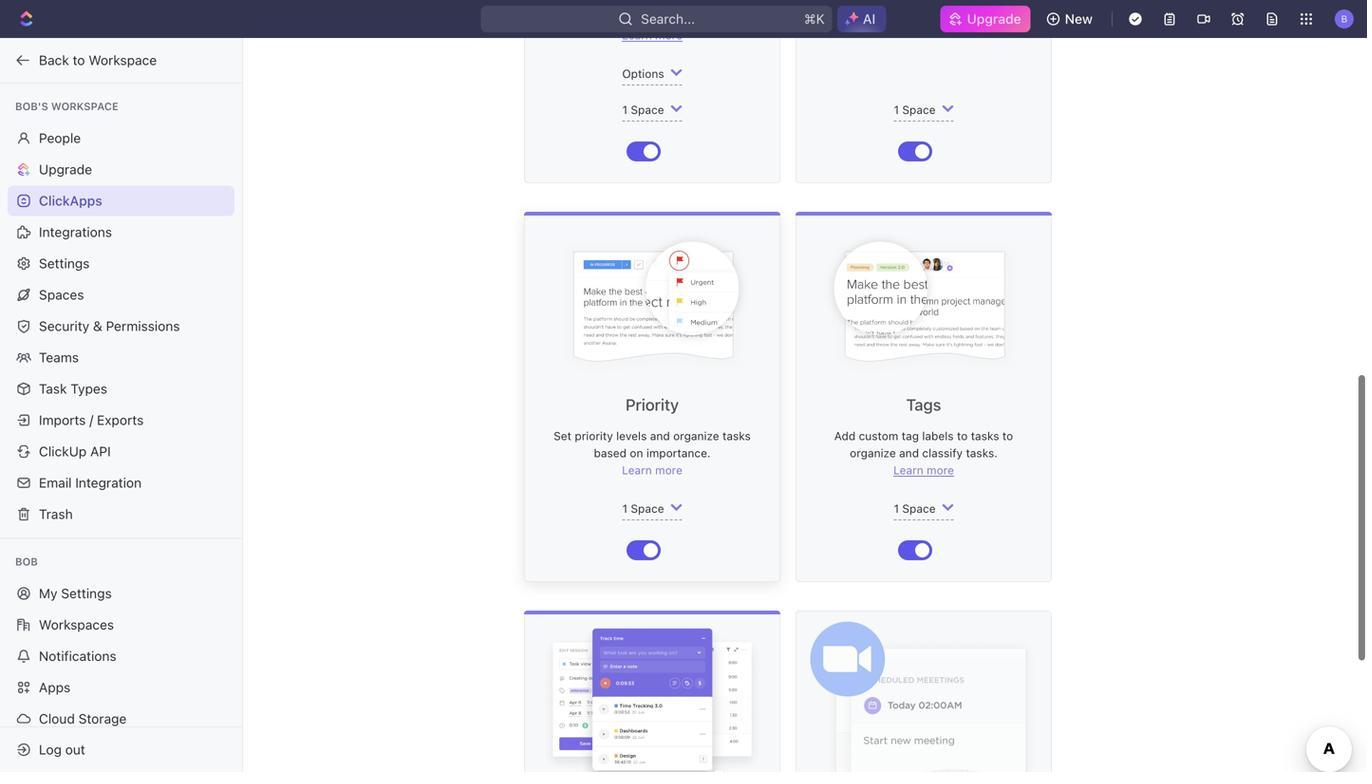 Task type: locate. For each thing, give the bounding box(es) containing it.
organize inside add custom tag labels to tasks to organize and classify tasks. learn more
[[850, 446, 896, 460]]

space
[[631, 103, 665, 116], [903, 103, 936, 116], [631, 502, 665, 515], [903, 502, 936, 515]]

organize down custom
[[850, 446, 896, 460]]

spaces
[[39, 287, 84, 303]]

learn more link
[[622, 29, 683, 42], [622, 464, 683, 477], [894, 464, 955, 477]]

teams
[[39, 350, 79, 365]]

and inside add custom tag labels to tasks to organize and classify tasks. learn more
[[900, 446, 920, 460]]

workspace inside button
[[89, 52, 157, 68]]

1 vertical spatial settings
[[61, 586, 112, 601]]

learn more link down classify
[[894, 464, 955, 477]]

0 horizontal spatial and
[[650, 429, 670, 443]]

0 horizontal spatial to
[[73, 52, 85, 68]]

/
[[90, 412, 93, 428]]

tasks
[[723, 429, 751, 443], [972, 429, 1000, 443]]

learn more link down search...
[[622, 29, 683, 42]]

levels
[[617, 429, 647, 443]]

2 tasks from the left
[[972, 429, 1000, 443]]

upgrade link
[[941, 6, 1031, 32], [8, 154, 235, 185]]

email
[[39, 475, 72, 491]]

1 vertical spatial upgrade link
[[8, 154, 235, 185]]

1 horizontal spatial upgrade
[[968, 11, 1022, 27]]

upgrade link left new button
[[941, 6, 1031, 32]]

workspace
[[89, 52, 157, 68], [51, 100, 119, 113]]

my
[[39, 586, 58, 601]]

teams link
[[8, 342, 235, 373]]

priority
[[626, 395, 679, 414]]

tasks for tags
[[972, 429, 1000, 443]]

0 horizontal spatial tasks
[[723, 429, 751, 443]]

workspace up people
[[51, 100, 119, 113]]

upgrade left new button
[[968, 11, 1022, 27]]

clickup api link
[[8, 437, 235, 467]]

learn down on
[[622, 464, 652, 477]]

options button
[[525, 63, 780, 99]]

clickapps
[[39, 193, 102, 209]]

organize up importance.
[[674, 429, 720, 443]]

to
[[73, 52, 85, 68], [958, 429, 968, 443], [1003, 429, 1014, 443]]

1 vertical spatial workspace
[[51, 100, 119, 113]]

learn more link down on
[[622, 464, 683, 477]]

0 vertical spatial organize
[[674, 429, 720, 443]]

more inside set priority levels and organize tasks based on importance. learn more
[[656, 464, 683, 477]]

clickup
[[39, 444, 87, 459]]

set priority levels and organize tasks based on importance. learn more
[[554, 429, 751, 477]]

priority
[[575, 429, 613, 443]]

out
[[65, 742, 85, 758]]

0 vertical spatial workspace
[[89, 52, 157, 68]]

workspaces
[[39, 617, 114, 633]]

add
[[835, 429, 856, 443]]

cloud
[[39, 711, 75, 727]]

back to workspace
[[39, 52, 157, 68]]

more down classify
[[927, 464, 955, 477]]

integrations
[[39, 224, 112, 240]]

importance.
[[647, 446, 711, 460]]

tasks inside set priority levels and organize tasks based on importance. learn more
[[723, 429, 751, 443]]

notifications link
[[8, 641, 235, 672]]

settings up workspaces
[[61, 586, 112, 601]]

2 horizontal spatial to
[[1003, 429, 1014, 443]]

learn down search...
[[622, 29, 652, 42]]

1 space
[[623, 103, 665, 116], [894, 103, 936, 116], [623, 502, 665, 515], [894, 502, 936, 515]]

organize
[[674, 429, 720, 443], [850, 446, 896, 460]]

and
[[650, 429, 670, 443], [900, 446, 920, 460]]

my settings
[[39, 586, 112, 601]]

more down importance.
[[656, 464, 683, 477]]

1 vertical spatial upgrade
[[39, 161, 92, 177]]

0 vertical spatial settings
[[39, 256, 90, 271]]

tasks inside add custom tag labels to tasks to organize and classify tasks. learn more
[[972, 429, 1000, 443]]

ai
[[863, 11, 876, 27]]

1 horizontal spatial and
[[900, 446, 920, 460]]

learn down tag
[[894, 464, 924, 477]]

1
[[623, 103, 628, 116], [894, 103, 900, 116], [623, 502, 628, 515], [894, 502, 900, 515]]

1 horizontal spatial organize
[[850, 446, 896, 460]]

1 tasks from the left
[[723, 429, 751, 443]]

1 horizontal spatial to
[[958, 429, 968, 443]]

people link
[[8, 123, 235, 153]]

api
[[90, 444, 111, 459]]

more down search...
[[656, 29, 683, 42]]

cloud storage
[[39, 711, 127, 727]]

workspaces link
[[8, 610, 235, 640]]

b
[[1342, 13, 1348, 24]]

settings
[[39, 256, 90, 271], [61, 586, 112, 601]]

1 vertical spatial organize
[[850, 446, 896, 460]]

1 horizontal spatial upgrade link
[[941, 6, 1031, 32]]

and up importance.
[[650, 429, 670, 443]]

0 horizontal spatial organize
[[674, 429, 720, 443]]

and down tag
[[900, 446, 920, 460]]

apps
[[39, 680, 71, 695]]

0 vertical spatial upgrade
[[968, 11, 1022, 27]]

tags
[[907, 395, 942, 414]]

labels
[[923, 429, 954, 443]]

upgrade link up clickapps link
[[8, 154, 235, 185]]

settings up spaces
[[39, 256, 90, 271]]

0 horizontal spatial upgrade
[[39, 161, 92, 177]]

bob's
[[15, 100, 48, 113]]

more
[[656, 29, 683, 42], [656, 464, 683, 477], [927, 464, 955, 477]]

organize inside set priority levels and organize tasks based on importance. learn more
[[674, 429, 720, 443]]

0 vertical spatial upgrade link
[[941, 6, 1031, 32]]

bob's workspace
[[15, 100, 119, 113]]

task
[[39, 381, 67, 397]]

security & permissions
[[39, 318, 180, 334]]

upgrade
[[968, 11, 1022, 27], [39, 161, 92, 177]]

1 horizontal spatial tasks
[[972, 429, 1000, 443]]

settings link
[[8, 248, 235, 279]]

clickup api
[[39, 444, 111, 459]]

workspace right back
[[89, 52, 157, 68]]

on
[[630, 446, 644, 460]]

0 vertical spatial and
[[650, 429, 670, 443]]

learn
[[622, 29, 652, 42], [622, 464, 652, 477], [894, 464, 924, 477]]

task types link
[[8, 374, 235, 404]]

1 vertical spatial and
[[900, 446, 920, 460]]

upgrade up 'clickapps'
[[39, 161, 92, 177]]

learn inside set priority levels and organize tasks based on importance. learn more
[[622, 464, 652, 477]]



Task type: describe. For each thing, give the bounding box(es) containing it.
tasks.
[[967, 446, 998, 460]]

people
[[39, 130, 81, 146]]

trash
[[39, 506, 73, 522]]

my settings link
[[8, 579, 235, 609]]

notifications
[[39, 648, 117, 664]]

search...
[[642, 11, 696, 27]]

to inside button
[[73, 52, 85, 68]]

bob
[[15, 556, 38, 568]]

cloud storage link
[[8, 704, 235, 734]]

storage
[[78, 711, 127, 727]]

more inside add custom tag labels to tasks to organize and classify tasks. learn more
[[927, 464, 955, 477]]

spaces link
[[8, 280, 235, 310]]

integrations link
[[8, 217, 235, 247]]

learn more link for priority
[[622, 464, 683, 477]]

imports
[[39, 412, 86, 428]]

log
[[39, 742, 62, 758]]

task types
[[39, 381, 107, 397]]

based
[[594, 446, 627, 460]]

security & permissions link
[[8, 311, 235, 342]]

0 horizontal spatial upgrade link
[[8, 154, 235, 185]]

back
[[39, 52, 69, 68]]

options
[[623, 67, 665, 80]]

set
[[554, 429, 572, 443]]

imports / exports
[[39, 412, 144, 428]]

imports / exports link
[[8, 405, 235, 436]]

tasks for priority
[[723, 429, 751, 443]]

permissions
[[106, 318, 180, 334]]

email integration link
[[8, 468, 235, 498]]

apps link
[[8, 673, 235, 703]]

custom
[[859, 429, 899, 443]]

tag
[[902, 429, 920, 443]]

log out button
[[8, 735, 226, 765]]

back to workspace button
[[8, 45, 225, 76]]

log out
[[39, 742, 85, 758]]

new button
[[1039, 4, 1105, 34]]

new
[[1066, 11, 1093, 27]]

learn more
[[622, 29, 683, 42]]

exports
[[97, 412, 144, 428]]

clickapps link
[[8, 186, 235, 216]]

⌘k
[[805, 11, 825, 27]]

types
[[71, 381, 107, 397]]

add custom tag labels to tasks to organize and classify tasks. learn more
[[835, 429, 1014, 477]]

trash link
[[8, 499, 235, 530]]

email integration
[[39, 475, 142, 491]]

ai button
[[838, 6, 887, 32]]

&
[[93, 318, 102, 334]]

b button
[[1330, 4, 1360, 34]]

classify
[[923, 446, 963, 460]]

and inside set priority levels and organize tasks based on importance. learn more
[[650, 429, 670, 443]]

security
[[39, 318, 89, 334]]

learn more link for tags
[[894, 464, 955, 477]]

integration
[[75, 475, 142, 491]]

learn inside add custom tag labels to tasks to organize and classify tasks. learn more
[[894, 464, 924, 477]]



Task type: vqa. For each thing, say whether or not it's contained in the screenshot.
tasks in the Add custom tag labels to tasks to organize and classify tasks. Learn more
yes



